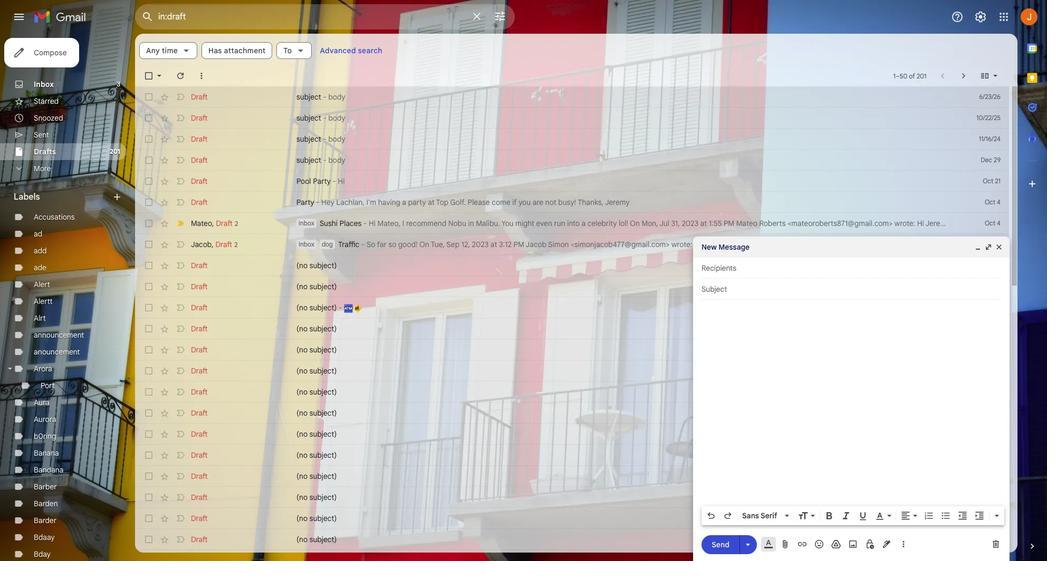 Task type: vqa. For each thing, say whether or not it's contained in the screenshot.
the Alerts related to LinkedIn Job Alerts
no



Task type: locate. For each thing, give the bounding box(es) containing it.
0 horizontal spatial 3
[[117, 80, 120, 88]]

5 cell from the top
[[971, 345, 1009, 356]]

1 vertical spatial 201
[[110, 148, 120, 156]]

not
[[545, 198, 556, 207]]

6 subject) from the top
[[309, 367, 337, 376]]

pool party - hi
[[296, 177, 345, 186]]

any
[[146, 46, 160, 55]]

indent more ‪(⌘])‬ image
[[974, 511, 985, 522]]

golf.
[[450, 198, 466, 207]]

0 vertical spatial 14
[[995, 515, 1001, 523]]

, up jacob , draft 2
[[212, 219, 214, 228]]

0 vertical spatial at
[[428, 198, 435, 207]]

jacob down mateo , draft 2
[[191, 240, 212, 249]]

1 4 from the top
[[997, 198, 1001, 206]]

are
[[533, 198, 544, 207]]

row containing jacob
[[135, 234, 1009, 255]]

4 subject from the top
[[296, 156, 321, 165]]

sans serif option
[[740, 511, 783, 522]]

main content containing any time
[[135, 34, 1018, 562]]

4 body from the top
[[328, 156, 345, 165]]

1 (no subject) from the top
[[296, 261, 337, 271]]

sep down "indent more ‪(⌘])‬" image
[[982, 536, 993, 544]]

10 (no subject) link from the top
[[296, 472, 951, 482]]

pm right "1:55"
[[724, 219, 734, 228]]

bday link
[[34, 550, 51, 560]]

tab list
[[1018, 34, 1047, 524]]

(no subject) for sixth row from the bottom
[[296, 451, 337, 461]]

mateo up jacob , draft 2
[[191, 219, 212, 228]]

1 vertical spatial oct 4
[[985, 219, 1001, 227]]

cell for 15th row from the top of the page
[[971, 387, 1009, 398]]

4 cell from the top
[[971, 324, 1009, 334]]

over
[[753, 240, 768, 250]]

hi
[[338, 177, 345, 186], [369, 219, 376, 228], [917, 219, 924, 228]]

8 row from the top
[[135, 234, 1009, 255]]

0 vertical spatial 2023
[[682, 219, 699, 228]]

1 horizontal spatial hi
[[369, 219, 376, 228]]

0 horizontal spatial mateo
[[191, 219, 212, 228]]

port link
[[41, 381, 55, 391]]

1 horizontal spatial mateo
[[736, 219, 757, 228]]

5 row from the top
[[135, 171, 1009, 192]]

1 vertical spatial ,
[[212, 240, 214, 249]]

draft for 17th row from the top
[[191, 430, 208, 439]]

bold ‪(⌘b)‬ image
[[824, 511, 835, 522]]

insert link ‪(⌘k)‬ image
[[797, 540, 808, 550]]

🚸 image
[[353, 304, 362, 313]]

sans serif
[[742, 512, 777, 521]]

(no subject) for 11th row from the bottom
[[296, 346, 337, 355]]

1 body from the top
[[328, 92, 345, 102]]

None search field
[[135, 4, 515, 30]]

7 (no from the top
[[296, 388, 308, 397]]

10 (no from the top
[[296, 451, 308, 461]]

3 (no from the top
[[296, 303, 308, 313]]

4 subject - body from the top
[[296, 156, 345, 165]]

3 subject - body from the top
[[296, 135, 345, 144]]

inbox up starred link
[[34, 80, 54, 89]]

subject) for the (no subject) link for cell associated with 14th row from the bottom
[[309, 282, 337, 292]]

6 (no subject) link from the top
[[296, 387, 951, 398]]

6 (no subject) from the top
[[296, 367, 337, 376]]

body
[[328, 92, 345, 102], [328, 113, 345, 123], [328, 135, 345, 144], [328, 156, 345, 165]]

(no subject) link for cell corresponding to sixth row from the bottom
[[296, 451, 951, 461]]

0 horizontal spatial jacob
[[191, 240, 212, 249]]

draft for 6th row
[[191, 198, 208, 207]]

2023 right '31,'
[[682, 219, 699, 228]]

4
[[997, 198, 1001, 206], [997, 219, 1001, 227]]

draft for 5th row from the bottom
[[191, 472, 208, 482]]

1 horizontal spatial pm
[[724, 219, 734, 228]]

draft for 16th row from the top
[[191, 409, 208, 418]]

oct
[[983, 177, 994, 185], [985, 198, 995, 206], [985, 219, 995, 227], [985, 241, 996, 248]]

redo ‪(⌘y)‬ image
[[723, 511, 733, 522]]

5 (no subject) link from the top
[[296, 366, 951, 377]]

None checkbox
[[143, 71, 154, 81], [143, 92, 154, 102], [143, 134, 154, 145], [143, 197, 154, 208], [143, 240, 154, 250], [143, 324, 154, 334], [143, 345, 154, 356], [143, 387, 154, 398], [143, 408, 154, 419], [143, 429, 154, 440], [143, 472, 154, 482], [143, 514, 154, 524], [143, 71, 154, 81], [143, 92, 154, 102], [143, 134, 154, 145], [143, 197, 154, 208], [143, 240, 154, 250], [143, 324, 154, 334], [143, 345, 154, 356], [143, 387, 154, 398], [143, 408, 154, 419], [143, 429, 154, 440], [143, 472, 154, 482], [143, 514, 154, 524]]

toggle split pane mode image
[[980, 71, 990, 81]]

into
[[567, 219, 580, 228]]

22 row from the top
[[135, 530, 1009, 551]]

2 vertical spatial inbox
[[299, 241, 314, 248]]

barder link
[[34, 516, 56, 526]]

insert files using drive image
[[831, 540, 841, 550]]

4 subject) from the top
[[309, 324, 337, 334]]

mon,
[[642, 219, 658, 228]]

party down "pool"
[[296, 198, 314, 207]]

4 right ahmed,
[[997, 219, 1001, 227]]

clear search image
[[466, 6, 487, 27]]

sep 14 down thu, sep 14, 2023, 2:28 pm element
[[982, 515, 1001, 523]]

far
[[377, 240, 387, 250]]

1 horizontal spatial on
[[630, 219, 640, 228]]

Subject field
[[702, 284, 1001, 295]]

4 (no from the top
[[296, 324, 308, 334]]

mateo up 'traffic'
[[736, 219, 757, 228]]

row
[[135, 87, 1009, 108], [135, 108, 1009, 129], [135, 129, 1009, 150], [135, 150, 1009, 171], [135, 171, 1009, 192], [135, 192, 1009, 213], [135, 213, 1011, 234], [135, 234, 1009, 255], [135, 255, 1009, 276], [135, 276, 1009, 298], [135, 298, 1009, 319], [135, 319, 1009, 340], [135, 340, 1009, 361], [135, 361, 1009, 382], [135, 382, 1009, 403], [135, 403, 1009, 424], [135, 424, 1009, 445], [135, 445, 1009, 466], [135, 466, 1009, 487], [135, 487, 1009, 509], [135, 509, 1009, 530], [135, 530, 1009, 551], [135, 551, 1009, 562]]

201 inside labels navigation
[[110, 148, 120, 156]]

4 (no subject) from the top
[[296, 324, 337, 334]]

7 (no subject) from the top
[[296, 388, 337, 397]]

14 down "more formatting options" icon
[[995, 536, 1001, 544]]

jeremy up lol!
[[605, 198, 630, 207]]

cell for 13th row from the bottom of the page
[[971, 303, 1009, 313]]

having
[[378, 198, 400, 207]]

2 (no subject) from the top
[[296, 282, 337, 292]]

jacob , draft 2
[[191, 240, 238, 249]]

8 cell from the top
[[971, 408, 1009, 419]]

labels heading
[[14, 192, 112, 203]]

11 cell from the top
[[971, 472, 1009, 482]]

jacob left the simon
[[526, 240, 546, 250]]

1 vertical spatial at
[[700, 219, 707, 228]]

oct left was
[[985, 219, 995, 227]]

1 subject - body from the top
[[296, 92, 345, 102]]

simon
[[548, 240, 569, 250]]

oct for row containing mateo
[[985, 219, 995, 227]]

0 vertical spatial sep 14
[[982, 515, 1001, 523]]

subject) for 5th row from the bottom cell the (no subject) link
[[309, 472, 337, 482]]

subject - body for 6/23/26
[[296, 92, 345, 102]]

0 vertical spatial inbox
[[34, 80, 54, 89]]

draft for fourth row
[[191, 156, 208, 165]]

5 (no subject) from the top
[[296, 346, 337, 355]]

draft for 12th row from the bottom of the page
[[191, 324, 208, 334]]

1 vertical spatial 3
[[997, 241, 1001, 248]]

14 (no subject) from the top
[[296, 535, 337, 545]]

2023 right 12,
[[472, 240, 489, 250]]

alrt link
[[34, 314, 46, 323]]

1 vertical spatial inbox
[[299, 219, 314, 227]]

at left "1:55"
[[700, 219, 707, 228]]

banana
[[34, 449, 59, 458]]

ad link
[[34, 229, 42, 239]]

0 vertical spatial sep
[[446, 240, 460, 250]]

oct left 21
[[983, 177, 994, 185]]

discard draft ‪(⌘⇧d)‬ image
[[991, 540, 1001, 550]]

13 (no subject) from the top
[[296, 514, 337, 524]]

(no subject) link for 5th row from the bottom cell
[[296, 472, 951, 482]]

italic ‪(⌘i)‬ image
[[841, 511, 851, 522]]

0 vertical spatial on
[[630, 219, 640, 228]]

send button
[[702, 536, 740, 555]]

2 subject) from the top
[[309, 282, 337, 292]]

i right 'mateo,' at the top left
[[402, 219, 404, 228]]

on left tue,
[[419, 240, 429, 250]]

, for mateo
[[212, 219, 214, 228]]

12 row from the top
[[135, 319, 1009, 340]]

oct for 5th row from the top of the page
[[983, 177, 994, 185]]

undo ‪(⌘z)‬ image
[[706, 511, 716, 522]]

b0ring link
[[34, 432, 56, 442]]

subject) for 11th the (no subject) link from the top
[[309, 493, 337, 503]]

2 4 from the top
[[997, 219, 1001, 227]]

13 subject) from the top
[[309, 514, 337, 524]]

oct 4 up oct 3
[[985, 219, 1001, 227]]

3 (no subject) from the top
[[296, 303, 337, 313]]

might
[[515, 219, 534, 228]]

1 vertical spatial on
[[419, 240, 429, 250]]

cell for sixth row from the bottom
[[971, 451, 1009, 461]]

sent
[[34, 130, 49, 140]]

2 vertical spatial at
[[491, 240, 497, 250]]

1 vertical spatial pm
[[514, 240, 524, 250]]

draft for 15th row from the top of the page
[[191, 388, 208, 397]]

1 vertical spatial party
[[296, 198, 314, 207]]

dec 29
[[981, 156, 1001, 164]]

alrt
[[34, 314, 46, 323]]

1 vertical spatial 2
[[234, 241, 238, 249]]

draft for 14th row from the bottom
[[191, 282, 208, 292]]

2 inside mateo , draft 2
[[235, 220, 238, 228]]

7 subject) from the top
[[309, 388, 337, 397]]

body for 11/16/24
[[328, 135, 345, 144]]

close image
[[995, 243, 1003, 252]]

sep 14
[[982, 515, 1001, 523], [982, 536, 1001, 544]]

3 subject from the top
[[296, 135, 321, 144]]

3 row from the top
[[135, 129, 1009, 150]]

inbox left sushi
[[299, 219, 314, 227]]

0 vertical spatial 201
[[917, 72, 927, 80]]

2 2 from the top
[[234, 241, 238, 249]]

body for 10/22/25
[[328, 113, 345, 123]]

10 cell from the top
[[971, 451, 1009, 461]]

lol!
[[619, 219, 628, 228]]

subject for 10/22/25
[[296, 113, 321, 123]]

14 (no from the top
[[296, 535, 308, 545]]

0 vertical spatial a
[[402, 198, 406, 207]]

(no subject) link for cell associated with 17th row from the top
[[296, 429, 951, 440]]

9 row from the top
[[135, 255, 1009, 276]]

sep down thu, sep 14, 2023, 2:28 pm element
[[982, 515, 993, 523]]

0 horizontal spatial 201
[[110, 148, 120, 156]]

(no subject) link
[[296, 261, 951, 271], [296, 282, 951, 292], [296, 324, 951, 334], [296, 345, 951, 356], [296, 366, 951, 377], [296, 387, 951, 398], [296, 408, 951, 419], [296, 429, 951, 440], [296, 451, 951, 461], [296, 472, 951, 482], [296, 493, 951, 503], [296, 514, 951, 524], [296, 535, 951, 545]]

at
[[428, 198, 435, 207], [700, 219, 707, 228], [491, 240, 497, 250]]

i left was
[[994, 219, 996, 228]]

a right into
[[582, 219, 586, 228]]

0 vertical spatial ,
[[212, 219, 214, 228]]

subject) for cell associated with 17th row from the top the (no subject) link
[[309, 430, 337, 439]]

row containing mateo
[[135, 213, 1011, 234]]

11 subject) from the top
[[309, 472, 337, 482]]

oct 4 down oct 21
[[985, 198, 1001, 206]]

8 subject) from the top
[[309, 409, 337, 418]]

1 vertical spatial 14
[[995, 536, 1001, 544]]

drafts
[[34, 147, 56, 157]]

(no subject) for 16th row from the top
[[296, 409, 337, 418]]

to button
[[277, 42, 312, 59]]

cell for 17th row from the top
[[971, 429, 1009, 440]]

new message dialog
[[693, 237, 1010, 562]]

-
[[323, 92, 326, 102], [323, 113, 326, 123], [323, 135, 326, 144], [323, 156, 326, 165], [333, 177, 336, 186], [316, 198, 320, 207], [364, 219, 367, 228], [361, 240, 365, 250], [337, 303, 344, 313]]

1 2 from the top
[[235, 220, 238, 228]]

3 body from the top
[[328, 135, 345, 144]]

cell
[[971, 261, 1009, 271], [971, 282, 1009, 292], [971, 303, 1009, 313], [971, 324, 1009, 334], [971, 345, 1009, 356], [971, 366, 1009, 377], [971, 387, 1009, 398], [971, 408, 1009, 419], [971, 429, 1009, 440], [971, 451, 1009, 461], [971, 472, 1009, 482]]

1 subject from the top
[[296, 92, 321, 102]]

1 vertical spatial sep 14
[[982, 536, 1001, 544]]

ade link
[[34, 263, 46, 273]]

even
[[536, 219, 552, 228]]

1 horizontal spatial 201
[[917, 72, 927, 80]]

1 (no subject) link from the top
[[296, 261, 951, 271]]

2 subject - body from the top
[[296, 113, 345, 123]]

minimize image
[[974, 243, 982, 252]]

dog
[[322, 241, 333, 248]]

traffic - so far so good! on tue, sep 12, 2023 at 3:12 pm jacob simon <simonjacob477@gmail.com> wrote: how is the traffic over there?
[[338, 240, 791, 250]]

1 vertical spatial jeremy
[[926, 219, 950, 228]]

draft for 4th row from the bottom
[[191, 493, 208, 503]]

3 (no subject) link from the top
[[296, 324, 951, 334]]

time
[[162, 46, 178, 55]]

0 vertical spatial jeremy
[[605, 198, 630, 207]]

more image
[[196, 71, 207, 81]]

2 up jacob , draft 2
[[235, 220, 238, 228]]

2 (no subject) link from the top
[[296, 282, 951, 292]]

2 body from the top
[[328, 113, 345, 123]]

subject - body for 11/16/24
[[296, 135, 345, 144]]

hi left and
[[917, 219, 924, 228]]

, down mateo , draft 2
[[212, 240, 214, 249]]

cell for 16th row from the top
[[971, 408, 1009, 419]]

12 (no subject) link from the top
[[296, 514, 951, 524]]

subject) for the (no subject) link associated with cell for 12th row from the bottom of the page
[[309, 324, 337, 334]]

inbox sushi places - hi mateo, i recommend nobu in malibu. you might even run into a celebrity lol! on mon, jul 31, 2023 at 1:55 pm mateo roberts <mateoroberts871@gmail.com> wrote: hi jeremy and ahmed, i was
[[299, 219, 1011, 228]]

hi up the lachlan,
[[338, 177, 345, 186]]

toggle confidential mode image
[[865, 540, 875, 550]]

advanced
[[320, 46, 356, 55]]

(no subject) link for cell related to 11th row from the bottom
[[296, 345, 951, 356]]

5 subject) from the top
[[309, 346, 337, 355]]

0 vertical spatial 4
[[997, 198, 1001, 206]]

12 (no subject) from the top
[[296, 493, 337, 503]]

sep 14 down "more formatting options" icon
[[982, 536, 1001, 544]]

ade
[[34, 263, 46, 273]]

anouncement
[[34, 348, 80, 357]]

None checkbox
[[143, 113, 154, 123], [143, 155, 154, 166], [143, 176, 154, 187], [143, 218, 154, 229], [143, 261, 154, 271], [143, 282, 154, 292], [143, 303, 154, 313], [143, 366, 154, 377], [143, 451, 154, 461], [143, 493, 154, 503], [143, 535, 154, 545], [143, 113, 154, 123], [143, 155, 154, 166], [143, 176, 154, 187], [143, 218, 154, 229], [143, 261, 154, 271], [143, 282, 154, 292], [143, 303, 154, 313], [143, 366, 154, 377], [143, 451, 154, 461], [143, 493, 154, 503], [143, 535, 154, 545]]

underline ‪(⌘u)‬ image
[[858, 512, 868, 522]]

2 inside jacob , draft 2
[[234, 241, 238, 249]]

bulleted list ‪(⌘⇧8)‬ image
[[941, 511, 951, 522]]

starred
[[34, 97, 59, 106]]

10/22/25
[[977, 114, 1001, 122]]

1 horizontal spatial 3
[[997, 241, 1001, 248]]

<simonjacob477@gmail.com>
[[571, 240, 670, 250]]

2 row from the top
[[135, 108, 1009, 129]]

1 vertical spatial 4
[[997, 219, 1001, 227]]

draft for 13th row from the bottom of the page
[[191, 303, 208, 313]]

1 horizontal spatial i
[[994, 219, 996, 228]]

0 vertical spatial 3
[[117, 80, 120, 88]]

2 cell from the top
[[971, 282, 1009, 292]]

4 (no subject) link from the top
[[296, 345, 951, 356]]

9 (no subject) link from the top
[[296, 451, 951, 461]]

at left the top
[[428, 198, 435, 207]]

pm right 3:12
[[514, 240, 524, 250]]

hi left 'mateo,' at the top left
[[369, 219, 376, 228]]

10 row from the top
[[135, 276, 1009, 298]]

subject) for cell corresponding to sixth row from the bottom the (no subject) link
[[309, 451, 337, 461]]

0 horizontal spatial on
[[419, 240, 429, 250]]

subject
[[296, 92, 321, 102], [296, 113, 321, 123], [296, 135, 321, 144], [296, 156, 321, 165]]

0 horizontal spatial i
[[402, 219, 404, 228]]

cell for 14th row from the top of the page
[[971, 366, 1009, 377]]

1 cell from the top
[[971, 261, 1009, 271]]

roberts
[[759, 219, 786, 228]]

9 cell from the top
[[971, 429, 1009, 440]]

1 horizontal spatial jeremy
[[926, 219, 950, 228]]

party
[[313, 177, 331, 186], [296, 198, 314, 207]]

21
[[995, 177, 1001, 185]]

draft for 23th row from the bottom
[[191, 92, 208, 102]]

subject for 6/23/26
[[296, 92, 321, 102]]

0 horizontal spatial a
[[402, 198, 406, 207]]

6 cell from the top
[[971, 366, 1009, 377]]

11/16/24
[[979, 135, 1001, 143]]

oct down oct 21
[[985, 198, 995, 206]]

a left party
[[402, 198, 406, 207]]

alertt
[[34, 297, 53, 307]]

5 (no from the top
[[296, 346, 308, 355]]

come
[[492, 198, 510, 207]]

inbox left 'dog'
[[299, 241, 314, 248]]

in
[[468, 219, 474, 228]]

at left 3:12
[[491, 240, 497, 250]]

main content
[[135, 34, 1018, 562]]

1 horizontal spatial wrote:
[[895, 219, 915, 228]]

alertt link
[[34, 297, 53, 307]]

(no subject) for 13th row from the bottom of the page
[[296, 303, 337, 313]]

1 horizontal spatial a
[[582, 219, 586, 228]]

was
[[998, 219, 1011, 228]]

party right "pool"
[[313, 177, 331, 186]]

on right lol!
[[630, 219, 640, 228]]

run
[[554, 219, 565, 228]]

sep left 12,
[[446, 240, 460, 250]]

14 right "indent more ‪(⌘])‬" image
[[995, 515, 1001, 523]]

0 horizontal spatial 2023
[[472, 240, 489, 250]]

add
[[34, 246, 47, 256]]

10 subject) from the top
[[309, 451, 337, 461]]

insert signature image
[[882, 540, 892, 550]]

2 subject from the top
[[296, 113, 321, 123]]

barber link
[[34, 483, 57, 492]]

0 vertical spatial oct 4
[[985, 198, 1001, 206]]

inbox
[[34, 80, 54, 89], [299, 219, 314, 227], [299, 241, 314, 248]]

busy!
[[558, 198, 576, 207]]

(no subject)
[[296, 261, 337, 271], [296, 282, 337, 292], [296, 303, 337, 313], [296, 324, 337, 334], [296, 346, 337, 355], [296, 367, 337, 376], [296, 388, 337, 397], [296, 409, 337, 418], [296, 430, 337, 439], [296, 451, 337, 461], [296, 472, 337, 482], [296, 493, 337, 503], [296, 514, 337, 524], [296, 535, 337, 545]]

0 vertical spatial 2
[[235, 220, 238, 228]]

and
[[952, 219, 965, 228]]

aura link
[[34, 398, 49, 408]]

7 cell from the top
[[971, 387, 1009, 398]]

23 row from the top
[[135, 551, 1009, 562]]

labels navigation
[[0, 34, 135, 562]]

2 down mateo , draft 2
[[234, 241, 238, 249]]

body for 6/23/26
[[328, 92, 345, 102]]

numbered list ‪(⌘⇧7)‬ image
[[924, 511, 934, 522]]

8 (no subject) link from the top
[[296, 429, 951, 440]]

4 down 21
[[997, 198, 1001, 206]]

0 horizontal spatial wrote:
[[672, 240, 692, 250]]

subject - body
[[296, 92, 345, 102], [296, 113, 345, 123], [296, 135, 345, 144], [296, 156, 345, 165]]

9 subject) from the top
[[309, 430, 337, 439]]

13 (no subject) link from the top
[[296, 535, 951, 545]]

a
[[402, 198, 406, 207], [582, 219, 586, 228]]

oct right "minimize" image
[[985, 241, 996, 248]]

older image
[[959, 71, 969, 81]]

(no subject) for ninth row from the top
[[296, 261, 337, 271]]

1 row from the top
[[135, 87, 1009, 108]]

you
[[519, 198, 531, 207]]

14 subject) from the top
[[309, 535, 337, 545]]

,
[[212, 219, 214, 228], [212, 240, 214, 249]]

10 (no subject) from the top
[[296, 451, 337, 461]]

jeremy left and
[[926, 219, 950, 228]]

1 horizontal spatial jacob
[[526, 240, 546, 250]]

oct 4
[[985, 198, 1001, 206], [985, 219, 1001, 227]]



Task type: describe. For each thing, give the bounding box(es) containing it.
1
[[893, 72, 896, 80]]

(no subject) for 22th row from the top
[[296, 535, 337, 545]]

(no subject) link for cell for 12th row from the bottom of the page
[[296, 324, 951, 334]]

new
[[702, 243, 717, 252]]

compose button
[[4, 38, 79, 68]]

9 (no from the top
[[296, 430, 308, 439]]

draft for 21th row
[[191, 514, 208, 524]]

2 horizontal spatial hi
[[917, 219, 924, 228]]

(no subject) link for 16th row from the top cell
[[296, 408, 951, 419]]

17 row from the top
[[135, 424, 1009, 445]]

14 row from the top
[[135, 361, 1009, 382]]

more formatting options image
[[992, 511, 1002, 522]]

there?
[[770, 240, 791, 250]]

1 i from the left
[[402, 219, 404, 228]]

more send options image
[[743, 540, 753, 551]]

0 vertical spatial party
[[313, 177, 331, 186]]

50
[[900, 72, 908, 80]]

0 horizontal spatial jeremy
[[605, 198, 630, 207]]

announcement link
[[34, 331, 84, 340]]

inbox inside 'inbox sushi places - hi mateo, i recommend nobu in malibu. you might even run into a celebrity lol! on mon, jul 31, 2023 at 1:55 pm mateo roberts <mateoroberts871@gmail.com> wrote: hi jeremy and ahmed, i was'
[[299, 219, 314, 227]]

barden
[[34, 500, 58, 509]]

sans
[[742, 512, 759, 521]]

good!
[[398, 240, 418, 250]]

ad
[[34, 229, 42, 239]]

11 (no from the top
[[296, 472, 308, 482]]

cell for ninth row from the top
[[971, 261, 1009, 271]]

2 i from the left
[[994, 219, 996, 228]]

1 vertical spatial 2023
[[472, 240, 489, 250]]

advanced search button
[[316, 41, 387, 60]]

formatting options toolbar
[[702, 507, 1004, 526]]

draft for ninth row from the top
[[191, 261, 208, 271]]

new message
[[702, 243, 750, 252]]

drafts link
[[34, 147, 56, 157]]

bandana link
[[34, 466, 63, 475]]

draft for 14th row from the top of the page
[[191, 367, 208, 376]]

has attachment
[[208, 46, 266, 55]]

, for jacob
[[212, 240, 214, 249]]

anouncement link
[[34, 348, 80, 357]]

any time button
[[139, 42, 197, 59]]

1 horizontal spatial 2023
[[682, 219, 699, 228]]

cell for 12th row from the bottom of the page
[[971, 324, 1009, 334]]

insert photo image
[[848, 540, 858, 550]]

arora
[[34, 365, 52, 374]]

attach files image
[[780, 540, 791, 550]]

13 (no from the top
[[296, 514, 308, 524]]

2 vertical spatial sep
[[982, 536, 993, 544]]

advanced search options image
[[490, 6, 511, 27]]

b0ring
[[34, 432, 56, 442]]

advanced search
[[320, 46, 382, 55]]

2 (no from the top
[[296, 282, 308, 292]]

main menu image
[[13, 11, 25, 23]]

alert link
[[34, 280, 50, 290]]

2 horizontal spatial at
[[700, 219, 707, 228]]

3 inside labels navigation
[[117, 80, 120, 88]]

barber
[[34, 483, 57, 492]]

arora link
[[34, 365, 52, 374]]

nobu
[[448, 219, 466, 228]]

tue,
[[431, 240, 445, 250]]

0 horizontal spatial hi
[[338, 177, 345, 186]]

support image
[[951, 11, 964, 23]]

how
[[694, 240, 709, 250]]

20 row from the top
[[135, 487, 1009, 509]]

1 vertical spatial wrote:
[[672, 240, 692, 250]]

Message Body text field
[[702, 305, 1001, 504]]

2 for mateo
[[235, 220, 238, 228]]

refresh image
[[175, 71, 186, 81]]

subject) for the (no subject) link for cell related to 11th row from the bottom
[[309, 346, 337, 355]]

settings image
[[974, 11, 987, 23]]

banana link
[[34, 449, 59, 458]]

201 inside main content
[[917, 72, 927, 80]]

Search mail text field
[[158, 12, 464, 22]]

12 (no from the top
[[296, 493, 308, 503]]

(no subject) for 12th row from the bottom of the page
[[296, 324, 337, 334]]

more options image
[[901, 540, 907, 550]]

accusations link
[[34, 213, 75, 222]]

1 oct 4 from the top
[[985, 198, 1001, 206]]

subject) for the (no subject) link for 15th row from the top of the page's cell
[[309, 388, 337, 397]]

18 row from the top
[[135, 445, 1009, 466]]

mateo , draft 2
[[191, 219, 238, 228]]

1 horizontal spatial at
[[491, 240, 497, 250]]

i'm
[[366, 198, 376, 207]]

of
[[909, 72, 915, 80]]

draft for 5th row from the top of the page
[[191, 177, 208, 186]]

2 sep 14 from the top
[[982, 536, 1001, 544]]

inbox inside labels navigation
[[34, 80, 54, 89]]

party
[[408, 198, 426, 207]]

bdaay link
[[34, 533, 55, 543]]

so
[[367, 240, 375, 250]]

cell for 5th row from the bottom
[[971, 472, 1009, 482]]

31,
[[671, 219, 680, 228]]

sushi
[[320, 219, 338, 228]]

3 subject) from the top
[[309, 303, 337, 313]]

subject) for 16th row from the top cell's the (no subject) link
[[309, 409, 337, 418]]

you
[[502, 219, 514, 228]]

compose
[[34, 48, 67, 58]]

search
[[358, 46, 382, 55]]

13 row from the top
[[135, 340, 1009, 361]]

0 vertical spatial wrote:
[[895, 219, 915, 228]]

16 row from the top
[[135, 403, 1009, 424]]

please
[[468, 198, 490, 207]]

draft for 3rd row
[[191, 135, 208, 144]]

search mail image
[[138, 7, 157, 26]]

(no subject) for 4th row from the bottom
[[296, 493, 337, 503]]

places
[[340, 219, 362, 228]]

subject - body for 10/22/25
[[296, 113, 345, 123]]

cell for 11th row from the bottom
[[971, 345, 1009, 356]]

15 row from the top
[[135, 382, 1009, 403]]

(no subject) link for 14th row from the top of the page cell
[[296, 366, 951, 377]]

draft for sixth row from the bottom
[[191, 451, 208, 461]]

alert
[[34, 280, 50, 290]]

(no subject) for 15th row from the top of the page
[[296, 388, 337, 397]]

<mateoroberts871@gmail.com>
[[788, 219, 893, 228]]

2 oct 4 from the top
[[985, 219, 1001, 227]]

subject - body for dec 29
[[296, 156, 345, 165]]

draft for 22th row from the top
[[191, 535, 208, 545]]

indent less ‪(⌘[)‬ image
[[958, 511, 968, 522]]

subject) for 2nd the (no subject) link from the bottom of the main content containing any time
[[309, 514, 337, 524]]

1 14 from the top
[[995, 515, 1001, 523]]

is
[[711, 240, 716, 250]]

aurora link
[[34, 415, 56, 425]]

3 inside row
[[997, 241, 1001, 248]]

2 for jacob
[[234, 241, 238, 249]]

starred link
[[34, 97, 59, 106]]

port
[[41, 381, 55, 391]]

(no subject) for 17th row from the top
[[296, 430, 337, 439]]

1 vertical spatial a
[[582, 219, 586, 228]]

ahmed,
[[966, 219, 992, 228]]

4 row from the top
[[135, 150, 1009, 171]]

4 for 6th row
[[997, 198, 1001, 206]]

11 (no subject) link from the top
[[296, 493, 951, 503]]

1 vertical spatial sep
[[982, 515, 993, 523]]

(no subject) link for cell corresponding to ninth row from the top
[[296, 261, 951, 271]]

has attachment button
[[202, 42, 272, 59]]

lachlan,
[[336, 198, 365, 207]]

cell for 14th row from the bottom
[[971, 282, 1009, 292]]

insert emoji ‪(⌘⇧2)‬ image
[[814, 540, 825, 550]]

announcement
[[34, 331, 84, 340]]

1:55
[[709, 219, 722, 228]]

(no subject) for 5th row from the bottom
[[296, 472, 337, 482]]

(no subject) for 21th row
[[296, 514, 337, 524]]

more button
[[0, 160, 127, 177]]

gmail image
[[34, 6, 91, 27]]

traffic
[[338, 240, 359, 250]]

oct for 6th row
[[985, 198, 995, 206]]

serif
[[761, 512, 777, 521]]

pop out image
[[984, 243, 993, 252]]

0 horizontal spatial at
[[428, 198, 435, 207]]

top
[[436, 198, 449, 207]]

draft for 22th row from the bottom of the page
[[191, 113, 208, 123]]

celebrity
[[588, 219, 617, 228]]

aurora
[[34, 415, 56, 425]]

bdaay
[[34, 533, 55, 543]]

subject for 11/16/24
[[296, 135, 321, 144]]

0 vertical spatial pm
[[724, 219, 734, 228]]

(no subject) for 14th row from the top of the page
[[296, 367, 337, 376]]

body for dec 29
[[328, 156, 345, 165]]

oct for row containing jacob
[[985, 241, 996, 248]]

barden link
[[34, 500, 58, 509]]

thu, sep 14, 2023, 2:28 pm element
[[982, 493, 1001, 503]]

oct 3
[[985, 241, 1001, 248]]

subject) for the (no subject) link corresponding to cell corresponding to ninth row from the top
[[309, 261, 337, 271]]

🏧 image
[[344, 304, 353, 313]]

mateo,
[[378, 219, 401, 228]]

0 horizontal spatial pm
[[514, 240, 524, 250]]

(no subject) for 14th row from the bottom
[[296, 282, 337, 292]]

barder
[[34, 516, 56, 526]]

so
[[388, 240, 396, 250]]

4 for row containing mateo
[[997, 219, 1001, 227]]

8 (no from the top
[[296, 409, 308, 418]]

1 (no from the top
[[296, 261, 308, 271]]

message
[[719, 243, 750, 252]]

1 sep 14 from the top
[[982, 515, 1001, 523]]

2 14 from the top
[[995, 536, 1001, 544]]

draft for 11th row from the bottom
[[191, 346, 208, 355]]

more
[[34, 164, 51, 174]]

subject) for first the (no subject) link from the bottom of the main content containing any time
[[309, 535, 337, 545]]

subject) for the (no subject) link associated with 14th row from the top of the page cell
[[309, 367, 337, 376]]

add link
[[34, 246, 47, 256]]

6 (no from the top
[[296, 367, 308, 376]]

(no subject) link for 15th row from the top of the page's cell
[[296, 387, 951, 398]]

bday
[[34, 550, 51, 560]]

21 row from the top
[[135, 509, 1009, 530]]

to
[[283, 46, 292, 55]]

19 row from the top
[[135, 466, 1009, 487]]

jul
[[660, 219, 669, 228]]

sent link
[[34, 130, 49, 140]]

labels
[[14, 192, 40, 203]]

subject for dec 29
[[296, 156, 321, 165]]

(no subject) link for cell associated with 14th row from the bottom
[[296, 282, 951, 292]]

accusations
[[34, 213, 75, 222]]

11 row from the top
[[135, 298, 1009, 319]]

6 row from the top
[[135, 192, 1009, 213]]



